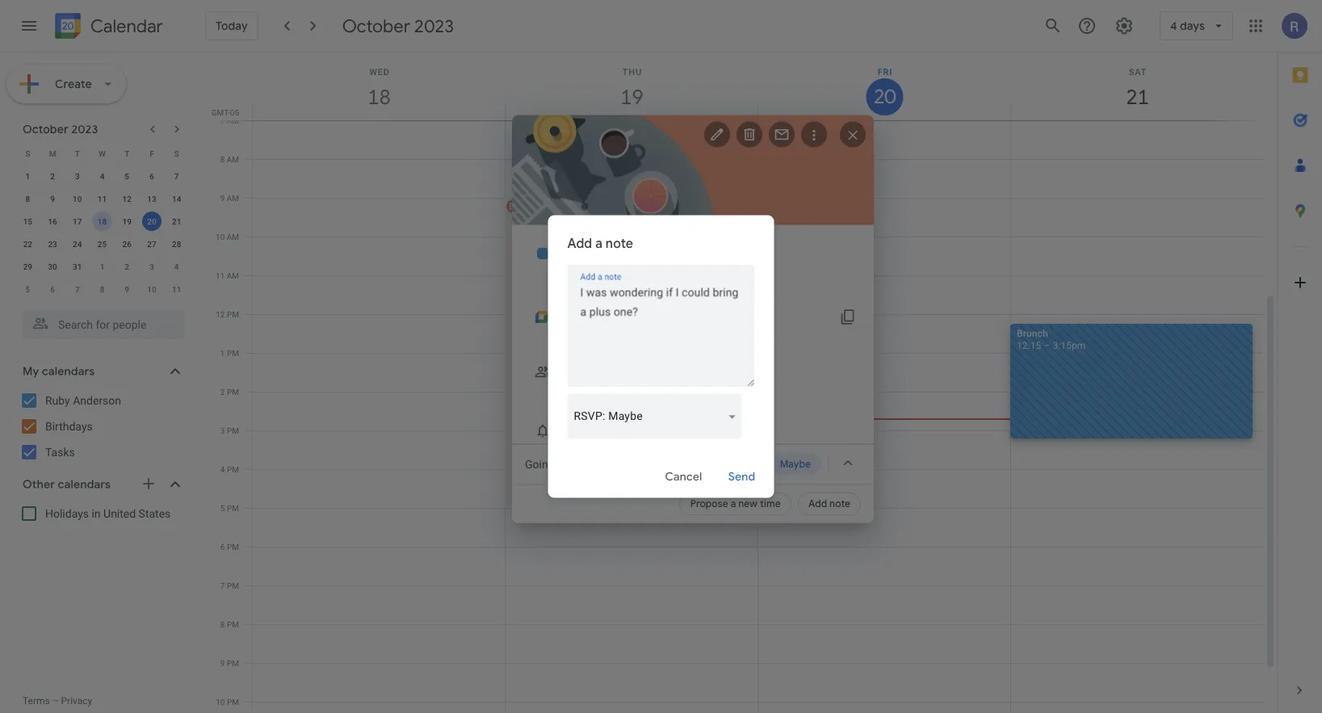 Task type: describe. For each thing, give the bounding box(es) containing it.
add note
[[809, 498, 851, 510]]

row group containing 1
[[15, 165, 189, 301]]

other calendars
[[23, 478, 111, 492]]

10 for 10 am
[[216, 232, 225, 242]]

ruby anderson, maybe attending tree item
[[545, 392, 874, 418]]

17
[[73, 217, 82, 226]]

4 for november 4 element
[[174, 262, 179, 272]]

14 element
[[167, 189, 186, 209]]

office
[[524, 202, 551, 213]]

4 column header from the left
[[1011, 53, 1265, 120]]

november 10 element
[[142, 280, 162, 299]]

9 pm
[[221, 659, 239, 668]]

calendars for other calendars
[[58, 478, 111, 492]]

31 element
[[68, 257, 87, 276]]

grid containing office hours
[[207, 53, 1278, 714]]

7 for november 7 element
[[75, 284, 80, 294]]

october 2023 grid
[[15, 142, 189, 301]]

11 am
[[216, 271, 239, 280]]

brunch for brunch 12:15 – 3:15pm
[[1017, 328, 1049, 339]]

1 pm
[[221, 348, 239, 358]]

7 for 7 am
[[220, 116, 225, 125]]

terms
[[23, 696, 50, 707]]

pm for 7 pm
[[227, 581, 239, 591]]

20 cell
[[139, 210, 164, 233]]

24
[[73, 239, 82, 249]]

0 vertical spatial 5
[[125, 171, 129, 181]]

3:15pm inside brunch 12:15 – 3:15pm
[[1053, 340, 1087, 351]]

send button
[[716, 458, 768, 497]]

propose
[[691, 498, 729, 510]]

privacy
[[61, 696, 92, 707]]

13 element
[[142, 189, 162, 209]]

new
[[739, 498, 758, 510]]

0 horizontal spatial october 2023
[[23, 122, 98, 137]]

rsvp: maybe
[[574, 410, 643, 423]]

november 11 element
[[167, 280, 186, 299]]

7 pm
[[221, 581, 239, 591]]

meet
[[675, 310, 703, 324]]

9 am
[[220, 193, 239, 203]]

21 inside row
[[172, 217, 181, 226]]

m
[[49, 149, 56, 158]]

8 up '15' element
[[25, 194, 30, 204]]

20, today element
[[142, 212, 162, 231]]

10 element
[[68, 189, 87, 209]]

12 for 12
[[122, 194, 132, 204]]

note inside 'button'
[[830, 498, 851, 510]]

18 cell
[[90, 210, 115, 233]]

9 for 9 pm
[[221, 659, 225, 668]]

1 left guest
[[567, 358, 574, 371]]

6 for november 6 element
[[50, 284, 55, 294]]

12:15 inside brunch saturday, october 21 ⋅ 12:15 – 3:15pm
[[693, 268, 722, 282]]

main drawer image
[[19, 16, 39, 36]]

pm for 6 pm
[[227, 542, 239, 552]]

28 element
[[167, 234, 186, 254]]

1 horizontal spatial 6
[[150, 171, 154, 181]]

states
[[139, 507, 171, 520]]

w
[[99, 149, 106, 158]]

3 for november 3 element
[[150, 262, 154, 272]]

november 7 element
[[68, 280, 87, 299]]

rsvp:
[[574, 410, 606, 423]]

31
[[73, 262, 82, 272]]

send
[[729, 470, 756, 484]]

10 for '10' element
[[73, 194, 82, 204]]

with
[[606, 310, 630, 324]]

11 for the november 11 element
[[172, 284, 181, 294]]

november 4 element
[[167, 257, 186, 276]]

google
[[632, 310, 672, 324]]

tasks
[[45, 446, 75, 459]]

anderson inside "my calendars" list
[[73, 394, 121, 407]]

remove from this calendar image
[[742, 126, 758, 143]]

27 element
[[142, 234, 162, 254]]

1 guest 1 maybe
[[567, 358, 606, 386]]

30 for 30
[[48, 262, 57, 272]]

22 element
[[18, 234, 37, 254]]

15 element
[[18, 212, 37, 231]]

cancel button
[[658, 458, 710, 497]]

6 for 6 pm
[[221, 542, 225, 552]]

am for 9 am
[[227, 193, 239, 203]]

maybe inside text field
[[609, 410, 643, 423]]

9 for 9 am
[[220, 193, 225, 203]]

gmt-05
[[212, 107, 239, 117]]

pm for 12 pm
[[227, 310, 239, 319]]

xxh
[[690, 334, 705, 345]]

am for 11 am
[[227, 271, 239, 280]]

25 element
[[93, 234, 112, 254]]

add for add a note
[[568, 235, 593, 252]]

am for 10 am
[[227, 232, 239, 242]]

terms link
[[23, 696, 50, 707]]

30 for 30 minutes before
[[567, 424, 580, 438]]

propose a new time
[[691, 498, 781, 510]]

1 column header from the left
[[252, 53, 506, 120]]

maybe
[[576, 375, 606, 386]]

0 horizontal spatial 4
[[100, 171, 105, 181]]

1 horizontal spatial 2023
[[415, 15, 454, 37]]

12 pm
[[216, 310, 239, 319]]

05
[[230, 107, 239, 117]]

am for 8 am
[[227, 154, 239, 164]]

minutes
[[583, 424, 625, 438]]

,
[[580, 202, 583, 213]]

8 for november 8 element
[[100, 284, 105, 294]]

7 for 7 pm
[[221, 581, 225, 591]]

row containing 22
[[15, 233, 189, 255]]

calendars for my calendars
[[42, 364, 95, 379]]

meet.google.com/xyq-
[[567, 334, 669, 345]]

brunch saturday, october 21 ⋅ 12:15 – 3:15pm
[[567, 243, 774, 282]]

my calendars list
[[3, 388, 200, 465]]

0 horizontal spatial october
[[23, 122, 69, 137]]

7 up 14 "element"
[[174, 171, 179, 181]]

join with google meet link
[[567, 303, 716, 332]]

30 minutes before
[[567, 424, 661, 438]]

add a note dialog
[[548, 215, 775, 498]]

26
[[122, 239, 132, 249]]

row containing 29
[[15, 255, 189, 278]]

2 pm
[[221, 387, 239, 397]]

note inside dialog
[[606, 235, 634, 252]]

23 element
[[43, 234, 62, 254]]

brunch heading
[[567, 243, 625, 265]]

time
[[760, 498, 781, 510]]

9 for november 9 element on the top left
[[125, 284, 129, 294]]

office hours , 9am
[[524, 202, 605, 213]]

anderson inside tree item
[[628, 398, 678, 412]]

my calendars
[[23, 364, 95, 379]]

28
[[172, 239, 181, 249]]

add a note
[[568, 235, 634, 252]]

16 element
[[43, 212, 62, 231]]

18
[[98, 217, 107, 226]]

15
[[23, 217, 32, 226]]

11 for 11 am
[[216, 271, 225, 280]]

21 inside brunch saturday, october 21 ⋅ 12:15 – 3:15pm
[[662, 268, 675, 282]]

add note button
[[798, 493, 861, 516]]

14
[[172, 194, 181, 204]]

my calendars button
[[3, 359, 200, 385]]

rsvp: maybe button
[[568, 394, 742, 439]]

29 element
[[18, 257, 37, 276]]

0 vertical spatial october
[[342, 15, 411, 37]]

0 horizontal spatial 2
[[50, 171, 55, 181]]

9 up 16 "element"
[[50, 194, 55, 204]]

other calendars button
[[3, 472, 200, 498]]

gmt-
[[212, 107, 230, 117]]

10 pm
[[216, 697, 239, 707]]

before
[[628, 424, 661, 438]]

19 element
[[117, 212, 137, 231]]

– inside brunch saturday, october 21 ⋅ 12:15 – 3:15pm
[[725, 268, 732, 282]]



Task type: vqa. For each thing, say whether or not it's contained in the screenshot.


Task type: locate. For each thing, give the bounding box(es) containing it.
november 3 element
[[142, 257, 162, 276]]

12 inside row
[[122, 194, 132, 204]]

1 horizontal spatial 30
[[567, 424, 580, 438]]

17 element
[[68, 212, 87, 231]]

ruby
[[45, 394, 70, 407], [600, 398, 625, 412]]

0 vertical spatial 11
[[98, 194, 107, 204]]

row down november 1 element
[[15, 278, 189, 301]]

2 vertical spatial 11
[[172, 284, 181, 294]]

igdf-
[[669, 334, 690, 345]]

ruby inside ruby anderson, maybe attending tree item
[[600, 398, 625, 412]]

0 horizontal spatial note
[[606, 235, 634, 252]]

0 vertical spatial 4
[[100, 171, 105, 181]]

note up saturday,
[[606, 235, 634, 252]]

holidays
[[45, 507, 89, 520]]

8 down november 1 element
[[100, 284, 105, 294]]

30 inside october 2023 grid
[[48, 262, 57, 272]]

4 up 5 pm
[[221, 465, 225, 474]]

11 down november 4 element
[[172, 284, 181, 294]]

maybe button
[[770, 453, 822, 476]]

s
[[25, 149, 30, 158], [174, 149, 179, 158]]

1 horizontal spatial 3
[[150, 262, 154, 272]]

3 up november 10 element at top
[[150, 262, 154, 272]]

9am
[[585, 202, 605, 213]]

other
[[23, 478, 55, 492]]

t left f
[[125, 149, 129, 158]]

november 8 element
[[93, 280, 112, 299]]

privacy link
[[61, 696, 92, 707]]

1 vertical spatial 3
[[150, 262, 154, 272]]

october
[[342, 15, 411, 37], [23, 122, 69, 137], [618, 268, 659, 282]]

add inside dialog
[[568, 235, 593, 252]]

ruby anderson inside "my calendars" list
[[45, 394, 121, 407]]

2 row from the top
[[15, 165, 189, 187]]

november 6 element
[[43, 280, 62, 299]]

pm down 8 pm
[[227, 659, 239, 668]]

1 horizontal spatial ruby anderson
[[600, 398, 678, 412]]

21 element
[[167, 212, 186, 231]]

2 vertical spatial 3
[[221, 426, 225, 436]]

2 for 2 pm
[[221, 387, 225, 397]]

2 vertical spatial –
[[52, 696, 59, 707]]

add
[[568, 235, 593, 252], [809, 498, 828, 510]]

1 up '15' element
[[25, 171, 30, 181]]

united
[[103, 507, 136, 520]]

0 vertical spatial add
[[568, 235, 593, 252]]

0 vertical spatial –
[[725, 268, 732, 282]]

⋅
[[681, 268, 686, 282]]

0 horizontal spatial 6
[[50, 284, 55, 294]]

calendar element
[[52, 10, 163, 45]]

5 up 6 pm
[[221, 503, 225, 513]]

1 horizontal spatial 11
[[172, 284, 181, 294]]

anderson
[[73, 394, 121, 407], [628, 398, 678, 412]]

1 t from the left
[[75, 149, 80, 158]]

2 s from the left
[[174, 149, 179, 158]]

pm up "1 pm"
[[227, 310, 239, 319]]

30
[[48, 262, 57, 272], [567, 424, 580, 438]]

1 horizontal spatial 3:15pm
[[1053, 340, 1087, 351]]

3 up '10' element
[[75, 171, 80, 181]]

am down 8 am
[[227, 193, 239, 203]]

row group
[[15, 165, 189, 301]]

1 vertical spatial 3:15pm
[[1053, 340, 1087, 351]]

maybe
[[609, 410, 643, 423], [780, 458, 811, 470]]

a inside propose a new time button
[[731, 498, 737, 510]]

pm for 5 pm
[[227, 503, 239, 513]]

0 vertical spatial maybe
[[609, 410, 643, 423]]

1 vertical spatial october
[[23, 122, 69, 137]]

–
[[725, 268, 732, 282], [1044, 340, 1051, 351], [52, 696, 59, 707]]

2 horizontal spatial 4
[[221, 465, 225, 474]]

23
[[48, 239, 57, 249]]

3:15pm inside brunch saturday, october 21 ⋅ 12:15 – 3:15pm
[[735, 268, 774, 282]]

4 am from the top
[[227, 232, 239, 242]]

1 horizontal spatial 5
[[125, 171, 129, 181]]

5 pm from the top
[[227, 465, 239, 474]]

row containing 15
[[15, 210, 189, 233]]

1 horizontal spatial october 2023
[[342, 15, 454, 37]]

hide additional actions image
[[840, 455, 857, 472]]

0 vertical spatial 2
[[50, 171, 55, 181]]

1 vertical spatial 2
[[125, 262, 129, 272]]

1 horizontal spatial note
[[830, 498, 851, 510]]

pm for 10 pm
[[227, 697, 239, 707]]

f
[[150, 149, 154, 158]]

2 t from the left
[[125, 149, 129, 158]]

2 horizontal spatial 11
[[216, 271, 225, 280]]

6 up "7 pm"
[[221, 542, 225, 552]]

5 up 12 element
[[125, 171, 129, 181]]

1 vertical spatial 12:15
[[1017, 340, 1042, 351]]

0 horizontal spatial 30
[[48, 262, 57, 272]]

hours
[[554, 202, 580, 213]]

am for 7 am
[[227, 116, 239, 125]]

3 up 4 pm
[[221, 426, 225, 436]]

row up 11 element
[[15, 142, 189, 165]]

1 am from the top
[[227, 116, 239, 125]]

calendars inside other calendars dropdown button
[[58, 478, 111, 492]]

12:15
[[693, 268, 722, 282], [1017, 340, 1042, 351]]

row up november 8 element
[[15, 255, 189, 278]]

1 horizontal spatial ruby
[[600, 398, 625, 412]]

30 down "rsvp:" at the bottom left of the page
[[567, 424, 580, 438]]

in
[[92, 507, 101, 520]]

2 horizontal spatial –
[[1044, 340, 1051, 351]]

18 element
[[93, 212, 112, 231]]

4 inside grid
[[221, 465, 225, 474]]

my
[[23, 364, 39, 379]]

0 vertical spatial 6
[[150, 171, 154, 181]]

8 pm
[[221, 620, 239, 630]]

– inside brunch 12:15 – 3:15pm
[[1044, 340, 1051, 351]]

5 pm
[[221, 503, 239, 513]]

row containing s
[[15, 142, 189, 165]]

1 horizontal spatial 4
[[174, 262, 179, 272]]

21 left ⋅
[[662, 268, 675, 282]]

maybe up time
[[780, 458, 811, 470]]

maybe inside button
[[780, 458, 811, 470]]

2 vertical spatial 6
[[221, 542, 225, 552]]

9
[[220, 193, 225, 203], [50, 194, 55, 204], [125, 284, 129, 294], [221, 659, 225, 668]]

None search field
[[0, 304, 200, 339]]

november 5 element
[[18, 280, 37, 299]]

8 for 8 am
[[220, 154, 225, 164]]

12 down 11 am
[[216, 310, 225, 319]]

a inside "add a note" dialog
[[596, 235, 603, 252]]

1 horizontal spatial maybe
[[780, 458, 811, 470]]

0 vertical spatial 30
[[48, 262, 57, 272]]

4 pm
[[221, 465, 239, 474]]

row containing 1
[[15, 165, 189, 187]]

today
[[216, 19, 248, 33]]

am up 8 am
[[227, 116, 239, 125]]

2 pm from the top
[[227, 348, 239, 358]]

0 horizontal spatial 11
[[98, 194, 107, 204]]

1 vertical spatial note
[[830, 498, 851, 510]]

1 vertical spatial –
[[1044, 340, 1051, 351]]

column header
[[252, 53, 506, 120], [505, 53, 759, 120], [758, 53, 1012, 120], [1011, 53, 1265, 120]]

0 vertical spatial 12:15
[[693, 268, 722, 282]]

4
[[100, 171, 105, 181], [174, 262, 179, 272], [221, 465, 225, 474]]

4 for 4 pm
[[221, 465, 225, 474]]

11 pm from the top
[[227, 697, 239, 707]]

10 for 10 pm
[[216, 697, 225, 707]]

0 horizontal spatial maybe
[[609, 410, 643, 423]]

add down maybe button
[[809, 498, 828, 510]]

s right f
[[174, 149, 179, 158]]

1 vertical spatial 6
[[50, 284, 55, 294]]

0 horizontal spatial s
[[25, 149, 30, 158]]

6 row from the top
[[15, 255, 189, 278]]

0 horizontal spatial 21
[[172, 217, 181, 226]]

2 down 26 element on the top left of page
[[125, 262, 129, 272]]

20
[[147, 217, 156, 226]]

0 vertical spatial 21
[[172, 217, 181, 226]]

3 inside grid
[[221, 426, 225, 436]]

6 inside grid
[[221, 542, 225, 552]]

9 pm from the top
[[227, 620, 239, 630]]

4 up 11 element
[[100, 171, 105, 181]]

0 vertical spatial 3:15pm
[[735, 268, 774, 282]]

1 horizontal spatial october
[[342, 15, 411, 37]]

0 vertical spatial note
[[606, 235, 634, 252]]

pm down "7 pm"
[[227, 620, 239, 630]]

9 down november 2 element
[[125, 284, 129, 294]]

pm up "7 pm"
[[227, 542, 239, 552]]

october inside brunch saturday, october 21 ⋅ 12:15 – 3:15pm
[[618, 268, 659, 282]]

calendars up "in"
[[58, 478, 111, 492]]

0 vertical spatial brunch
[[567, 243, 625, 265]]

4 pm from the top
[[227, 426, 239, 436]]

1 horizontal spatial –
[[725, 268, 732, 282]]

brunch inside brunch saturday, october 21 ⋅ 12:15 – 3:15pm
[[567, 243, 625, 265]]

10 for november 10 element at top
[[147, 284, 156, 294]]

1 up november 8 element
[[100, 262, 105, 272]]

ruby anderson up birthdays
[[45, 394, 121, 407]]

a for add
[[596, 235, 603, 252]]

2 down m
[[50, 171, 55, 181]]

november 1 element
[[93, 257, 112, 276]]

3 row from the top
[[15, 187, 189, 210]]

6 pm
[[221, 542, 239, 552]]

2 am from the top
[[227, 154, 239, 164]]

8 pm from the top
[[227, 581, 239, 591]]

november 9 element
[[117, 280, 137, 299]]

2023
[[415, 15, 454, 37], [71, 122, 98, 137]]

10 down november 3 element
[[147, 284, 156, 294]]

0 horizontal spatial 2023
[[71, 122, 98, 137]]

a up saturday,
[[596, 235, 603, 252]]

3 pm
[[221, 426, 239, 436]]

today button
[[205, 11, 258, 40]]

11 element
[[93, 189, 112, 209]]

brunch
[[567, 243, 625, 265], [1017, 328, 1049, 339]]

brunch 12:15 – 3:15pm
[[1017, 328, 1087, 351]]

november 2 element
[[117, 257, 137, 276]]

row down 11 element
[[15, 210, 189, 233]]

pm for 4 pm
[[227, 465, 239, 474]]

12 inside grid
[[216, 310, 225, 319]]

1
[[25, 171, 30, 181], [100, 262, 105, 272], [221, 348, 225, 358], [567, 358, 574, 371], [567, 375, 573, 386]]

7 row from the top
[[15, 278, 189, 301]]

2 for november 2 element
[[125, 262, 129, 272]]

2 horizontal spatial 6
[[221, 542, 225, 552]]

21 up 28
[[172, 217, 181, 226]]

row
[[15, 142, 189, 165], [15, 165, 189, 187], [15, 187, 189, 210], [15, 210, 189, 233], [15, 233, 189, 255], [15, 255, 189, 278], [15, 278, 189, 301]]

1 vertical spatial 30
[[567, 424, 580, 438]]

11 for 11 element
[[98, 194, 107, 204]]

3 am from the top
[[227, 193, 239, 203]]

0 horizontal spatial ruby
[[45, 394, 70, 407]]

5 for 5 pm
[[221, 503, 225, 513]]

8 up the 9 pm
[[221, 620, 225, 630]]

anderson down my calendars dropdown button
[[73, 394, 121, 407]]

6 pm from the top
[[227, 503, 239, 513]]

saturday,
[[567, 268, 615, 282]]

11 down 10 am
[[216, 271, 225, 280]]

meet.google.com/xyq-igdf-xxh
[[567, 334, 705, 345]]

pm for 8 pm
[[227, 620, 239, 630]]

1 vertical spatial 21
[[662, 268, 675, 282]]

1 horizontal spatial anderson
[[628, 398, 678, 412]]

pm for 9 pm
[[227, 659, 239, 668]]

9 up 10 pm
[[221, 659, 225, 668]]

8 for 8 pm
[[221, 620, 225, 630]]

ruby anderson inside ruby anderson, maybe attending tree item
[[600, 398, 678, 412]]

3 for 3 pm
[[221, 426, 225, 436]]

terms – privacy
[[23, 696, 92, 707]]

12 for 12 pm
[[216, 310, 225, 319]]

am up 9 am
[[227, 154, 239, 164]]

going?
[[525, 458, 560, 471]]

0 horizontal spatial 3
[[75, 171, 80, 181]]

10
[[73, 194, 82, 204], [216, 232, 225, 242], [147, 284, 156, 294], [216, 697, 225, 707]]

tab list
[[1279, 53, 1323, 668]]

3 column header from the left
[[758, 53, 1012, 120]]

1 pm from the top
[[227, 310, 239, 319]]

22
[[23, 239, 32, 249]]

7 left 05
[[220, 116, 225, 125]]

1 horizontal spatial add
[[809, 498, 828, 510]]

1 s from the left
[[25, 149, 30, 158]]

1 horizontal spatial t
[[125, 149, 129, 158]]

am up 12 pm
[[227, 271, 239, 280]]

guest
[[577, 358, 606, 371]]

3:15pm
[[735, 268, 774, 282], [1053, 340, 1087, 351]]

ruby up birthdays
[[45, 394, 70, 407]]

pm for 1 pm
[[227, 348, 239, 358]]

pm down the 9 pm
[[227, 697, 239, 707]]

10 down the 9 pm
[[216, 697, 225, 707]]

0 vertical spatial 3
[[75, 171, 80, 181]]

1 horizontal spatial 21
[[662, 268, 675, 282]]

5 inside grid
[[221, 503, 225, 513]]

7
[[220, 116, 225, 125], [174, 171, 179, 181], [75, 284, 80, 294], [221, 581, 225, 591]]

brunch for brunch saturday, october 21 ⋅ 12:15 – 3:15pm
[[567, 243, 625, 265]]

maybe up 30 minutes before
[[609, 410, 643, 423]]

0 horizontal spatial add
[[568, 235, 593, 252]]

27
[[147, 239, 156, 249]]

t
[[75, 149, 80, 158], [125, 149, 129, 158]]

propose a new time button
[[680, 493, 792, 516]]

row up 18 'element'
[[15, 187, 189, 210]]

2 vertical spatial 5
[[221, 503, 225, 513]]

1 horizontal spatial brunch
[[1017, 328, 1049, 339]]

8 up 9 am
[[220, 154, 225, 164]]

pm up 4 pm
[[227, 426, 239, 436]]

1 horizontal spatial 12:15
[[1017, 340, 1042, 351]]

RSVP: Maybe text field
[[574, 402, 643, 431]]

add inside 'button'
[[809, 498, 828, 510]]

None text field
[[568, 283, 755, 380]]

pm up 2 pm
[[227, 348, 239, 358]]

0 horizontal spatial t
[[75, 149, 80, 158]]

11 up 18 at left top
[[98, 194, 107, 204]]

0 horizontal spatial brunch
[[567, 243, 625, 265]]

0 vertical spatial october 2023
[[342, 15, 454, 37]]

pm for 2 pm
[[227, 387, 239, 397]]

calendar
[[91, 15, 163, 38]]

pm up 3 pm
[[227, 387, 239, 397]]

2 vertical spatial 4
[[221, 465, 225, 474]]

row up november 1 element
[[15, 233, 189, 255]]

10 pm from the top
[[227, 659, 239, 668]]

10 am
[[216, 232, 239, 242]]

am down 9 am
[[227, 232, 239, 242]]

1 vertical spatial 2023
[[71, 122, 98, 137]]

1 horizontal spatial 12
[[216, 310, 225, 319]]

1 vertical spatial brunch
[[1017, 328, 1049, 339]]

10 up 17
[[73, 194, 82, 204]]

6 down f
[[150, 171, 154, 181]]

0 horizontal spatial ruby anderson
[[45, 394, 121, 407]]

add for add note
[[809, 498, 828, 510]]

2 column header from the left
[[505, 53, 759, 120]]

0 horizontal spatial –
[[52, 696, 59, 707]]

a for propose
[[731, 498, 737, 510]]

5 row from the top
[[15, 233, 189, 255]]

0 horizontal spatial 5
[[25, 284, 30, 294]]

ruby anderson
[[45, 394, 121, 407], [600, 398, 678, 412]]

1 vertical spatial 4
[[174, 262, 179, 272]]

25
[[98, 239, 107, 249]]

4 down 28 element
[[174, 262, 179, 272]]

3 inside november 3 element
[[150, 262, 154, 272]]

grid
[[207, 53, 1278, 714]]

2 horizontal spatial october
[[618, 268, 659, 282]]

6 down '30' element
[[50, 284, 55, 294]]

anderson up before
[[628, 398, 678, 412]]

calendars right my
[[42, 364, 95, 379]]

s left m
[[25, 149, 30, 158]]

12 up 19
[[122, 194, 132, 204]]

26 element
[[117, 234, 137, 254]]

brunch inside brunch 12:15 – 3:15pm
[[1017, 328, 1049, 339]]

1 down 12 pm
[[221, 348, 225, 358]]

ruby up 30 minutes before
[[600, 398, 625, 412]]

30 element
[[43, 257, 62, 276]]

5 for "november 5" element
[[25, 284, 30, 294]]

cancel
[[666, 470, 703, 484]]

1 vertical spatial 12
[[216, 310, 225, 319]]

row containing 8
[[15, 187, 189, 210]]

29
[[23, 262, 32, 272]]

1 vertical spatial calendars
[[58, 478, 111, 492]]

12 element
[[117, 189, 137, 209]]

0 vertical spatial a
[[596, 235, 603, 252]]

row containing 5
[[15, 278, 189, 301]]

email event details image
[[774, 126, 790, 143]]

2 horizontal spatial 3
[[221, 426, 225, 436]]

3
[[75, 171, 80, 181], [150, 262, 154, 272], [221, 426, 225, 436]]

1 row from the top
[[15, 142, 189, 165]]

pm
[[227, 310, 239, 319], [227, 348, 239, 358], [227, 387, 239, 397], [227, 426, 239, 436], [227, 465, 239, 474], [227, 503, 239, 513], [227, 542, 239, 552], [227, 581, 239, 591], [227, 620, 239, 630], [227, 659, 239, 668], [227, 697, 239, 707]]

7 pm from the top
[[227, 542, 239, 552]]

join with google meet
[[580, 310, 703, 324]]

1 vertical spatial maybe
[[780, 458, 811, 470]]

7 am
[[220, 116, 239, 125]]

1 left maybe
[[567, 375, 573, 386]]

pm up 8 pm
[[227, 581, 239, 591]]

0 horizontal spatial 3:15pm
[[735, 268, 774, 282]]

1 vertical spatial add
[[809, 498, 828, 510]]

3 pm from the top
[[227, 387, 239, 397]]

am
[[227, 116, 239, 125], [227, 154, 239, 164], [227, 193, 239, 203], [227, 232, 239, 242], [227, 271, 239, 280]]

note down 'hide additional actions' image on the bottom right of the page
[[830, 498, 851, 510]]

0 horizontal spatial 12:15
[[693, 268, 722, 282]]

0 horizontal spatial 12
[[122, 194, 132, 204]]

holidays in united states
[[45, 507, 171, 520]]

calendar heading
[[87, 15, 163, 38]]

2 horizontal spatial 2
[[221, 387, 225, 397]]

0 vertical spatial calendars
[[42, 364, 95, 379]]

1 horizontal spatial 2
[[125, 262, 129, 272]]

16
[[48, 217, 57, 226]]

ruby inside "my calendars" list
[[45, 394, 70, 407]]

6
[[150, 171, 154, 181], [50, 284, 55, 294], [221, 542, 225, 552]]

ruby anderson up before
[[600, 398, 678, 412]]

2 vertical spatial october
[[618, 268, 659, 282]]

5 am from the top
[[227, 271, 239, 280]]

8 am
[[220, 154, 239, 164]]

2 vertical spatial 2
[[221, 387, 225, 397]]

1 vertical spatial 5
[[25, 284, 30, 294]]

4 row from the top
[[15, 210, 189, 233]]

9 up 10 am
[[220, 193, 225, 203]]

1 vertical spatial a
[[731, 498, 737, 510]]

19
[[122, 217, 132, 226]]

2
[[50, 171, 55, 181], [125, 262, 129, 272], [221, 387, 225, 397]]

24 element
[[68, 234, 87, 254]]

pm up 5 pm
[[227, 465, 239, 474]]

t left w
[[75, 149, 80, 158]]

12:15 inside brunch 12:15 – 3:15pm
[[1017, 340, 1042, 351]]

5 down the 29 element
[[25, 284, 30, 294]]

7 up 8 pm
[[221, 581, 225, 591]]

row down w
[[15, 165, 189, 187]]

7 down 31 element
[[75, 284, 80, 294]]

1 inside grid
[[221, 348, 225, 358]]

0 horizontal spatial a
[[596, 235, 603, 252]]

13
[[147, 194, 156, 204]]

2 up 3 pm
[[221, 387, 225, 397]]

calendars inside my calendars dropdown button
[[42, 364, 95, 379]]

10 up 11 am
[[216, 232, 225, 242]]

pm up 6 pm
[[227, 503, 239, 513]]

add up saturday,
[[568, 235, 593, 252]]

30 down 23
[[48, 262, 57, 272]]

a left new
[[731, 498, 737, 510]]

1 horizontal spatial a
[[731, 498, 737, 510]]

birthdays
[[45, 420, 93, 433]]

1 vertical spatial 11
[[216, 271, 225, 280]]

12
[[122, 194, 132, 204], [216, 310, 225, 319]]

pm for 3 pm
[[227, 426, 239, 436]]



